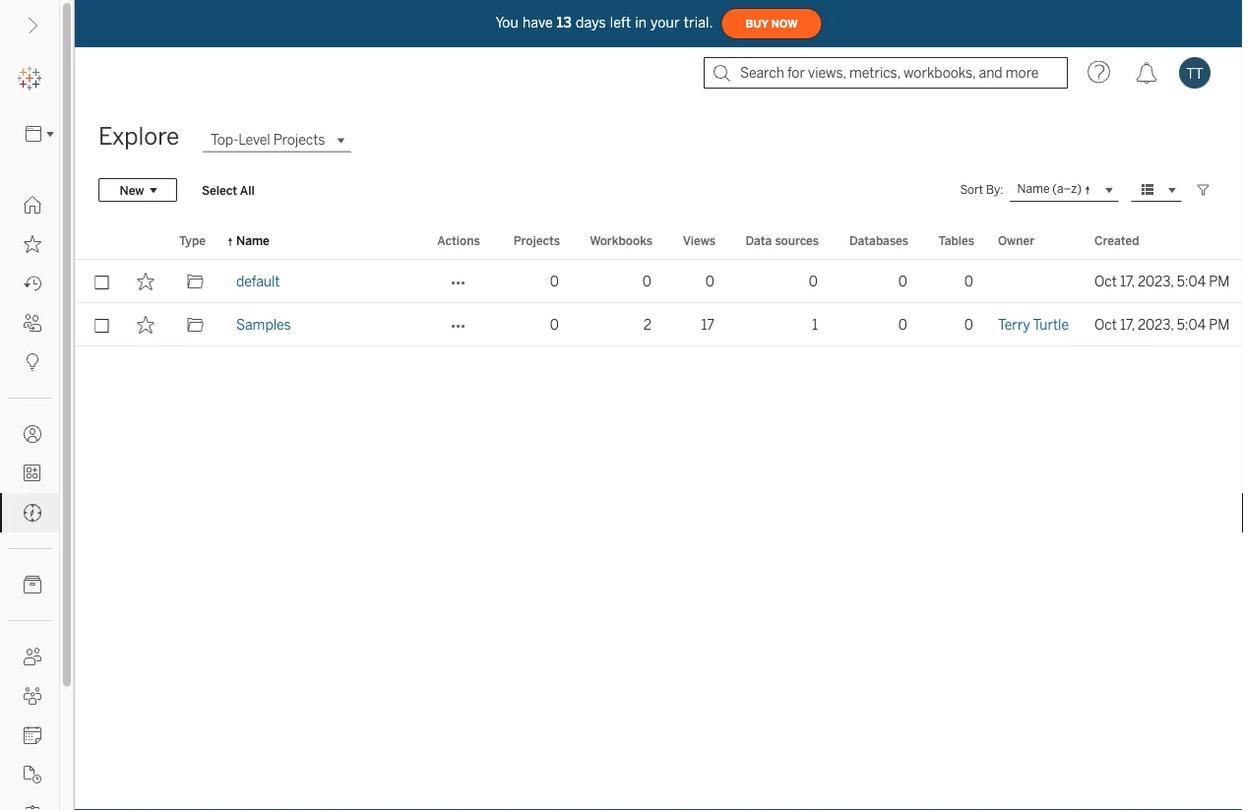 Task type: describe. For each thing, give the bounding box(es) containing it.
by:
[[986, 183, 1004, 197]]

tables
[[939, 233, 975, 248]]

row containing default
[[75, 260, 1244, 303]]

name for name (a–z)
[[1018, 182, 1050, 196]]

you
[[496, 15, 519, 31]]

type
[[179, 233, 206, 248]]

you have 13 days left in your trial.
[[496, 15, 714, 31]]

name (a–z) button
[[1010, 178, 1120, 202]]

left
[[610, 15, 631, 31]]

default
[[236, 273, 280, 289]]

sort by:
[[960, 183, 1004, 197]]

workbooks
[[590, 233, 653, 248]]

samples
[[236, 317, 291, 333]]

terry turtle
[[998, 317, 1069, 333]]

terry turtle link
[[998, 303, 1069, 347]]

new
[[120, 183, 144, 197]]

5:04 for 0
[[1177, 273, 1206, 289]]

row containing samples
[[75, 303, 1244, 347]]

17
[[702, 317, 715, 333]]

oct 17, 2023, 5:04 pm for 0
[[1095, 273, 1230, 289]]

5:04 for 1
[[1177, 317, 1206, 333]]

sources
[[775, 233, 819, 248]]

project image for samples
[[187, 316, 204, 334]]

grid containing default
[[75, 223, 1244, 810]]

projects inside dropdown button
[[274, 132, 325, 148]]

sort
[[960, 183, 984, 197]]

list view image
[[1139, 181, 1157, 199]]

pm for 0
[[1210, 273, 1230, 289]]

days
[[576, 15, 606, 31]]

13
[[557, 15, 572, 31]]

oct 17, 2023, 5:04 pm for 1
[[1095, 317, 1230, 333]]

new button
[[98, 178, 177, 202]]

17, for 0
[[1121, 273, 1135, 289]]

owner
[[998, 233, 1035, 248]]

turtle
[[1034, 317, 1069, 333]]

projects inside grid
[[514, 233, 560, 248]]

top-level projects
[[211, 132, 325, 148]]

select all button
[[189, 178, 268, 202]]

17, for 1
[[1121, 317, 1135, 333]]

actions
[[437, 233, 480, 248]]

select
[[202, 183, 237, 197]]

buy now button
[[721, 8, 823, 39]]

created
[[1095, 233, 1140, 248]]

explore
[[98, 123, 179, 151]]

row group containing default
[[75, 260, 1244, 347]]

buy now
[[746, 17, 798, 30]]

in
[[635, 15, 647, 31]]



Task type: vqa. For each thing, say whether or not it's contained in the screenshot.
Skip to Content
no



Task type: locate. For each thing, give the bounding box(es) containing it.
pm for 1
[[1210, 317, 1230, 333]]

oct right turtle
[[1095, 317, 1117, 333]]

row
[[75, 260, 1244, 303], [75, 303, 1244, 347]]

2 oct 17, 2023, 5:04 pm from the top
[[1095, 317, 1230, 333]]

1 2023, from the top
[[1138, 273, 1174, 289]]

1 vertical spatial oct
[[1095, 317, 1117, 333]]

0 vertical spatial project image
[[187, 273, 204, 290]]

1 vertical spatial 2023,
[[1138, 317, 1174, 333]]

1 vertical spatial name
[[236, 233, 270, 248]]

level
[[238, 132, 270, 148]]

1 vertical spatial 5:04
[[1177, 317, 1206, 333]]

projects right the actions
[[514, 233, 560, 248]]

17, right turtle
[[1121, 317, 1135, 333]]

1 project image from the top
[[187, 273, 204, 290]]

1 17, from the top
[[1121, 273, 1135, 289]]

0 vertical spatial 2023,
[[1138, 273, 1174, 289]]

row group
[[75, 260, 1244, 347]]

2 5:04 from the top
[[1177, 317, 1206, 333]]

1 vertical spatial projects
[[514, 233, 560, 248]]

project image for default
[[187, 273, 204, 290]]

oct 17, 2023, 5:04 pm
[[1095, 273, 1230, 289], [1095, 317, 1230, 333]]

1 vertical spatial 17,
[[1121, 317, 1135, 333]]

oct for 0
[[1095, 273, 1117, 289]]

2 row from the top
[[75, 303, 1244, 347]]

oct
[[1095, 273, 1117, 289], [1095, 317, 1117, 333]]

top-level projects button
[[203, 128, 351, 152]]

0 vertical spatial 5:04
[[1177, 273, 1206, 289]]

name
[[1018, 182, 1050, 196], [236, 233, 270, 248]]

oct down created
[[1095, 273, 1117, 289]]

terry
[[998, 317, 1031, 333]]

project image
[[187, 273, 204, 290], [187, 316, 204, 334]]

1 5:04 from the top
[[1177, 273, 1206, 289]]

Search for views, metrics, workbooks, and more text field
[[704, 57, 1068, 89]]

2023, for 0
[[1138, 273, 1174, 289]]

row down workbooks
[[75, 303, 1244, 347]]

0 vertical spatial oct 17, 2023, 5:04 pm
[[1095, 273, 1230, 289]]

views
[[683, 233, 716, 248]]

2023,
[[1138, 273, 1174, 289], [1138, 317, 1174, 333]]

1
[[812, 317, 818, 333]]

row up 2
[[75, 260, 1244, 303]]

name inside dropdown button
[[1018, 182, 1050, 196]]

(a–z)
[[1053, 182, 1082, 196]]

1 oct from the top
[[1095, 273, 1117, 289]]

your
[[651, 15, 680, 31]]

2 17, from the top
[[1121, 317, 1135, 333]]

0 vertical spatial name
[[1018, 182, 1050, 196]]

name up default
[[236, 233, 270, 248]]

databases
[[850, 233, 909, 248]]

2
[[644, 317, 652, 333]]

navigation panel element
[[0, 59, 60, 810]]

1 vertical spatial project image
[[187, 316, 204, 334]]

project image down "type"
[[187, 273, 204, 290]]

pm
[[1210, 273, 1230, 289], [1210, 317, 1230, 333]]

0 vertical spatial oct
[[1095, 273, 1117, 289]]

17, down created
[[1121, 273, 1135, 289]]

data sources
[[746, 233, 819, 248]]

trial.
[[684, 15, 714, 31]]

samples link
[[236, 303, 291, 347]]

1 oct 17, 2023, 5:04 pm from the top
[[1095, 273, 1230, 289]]

1 vertical spatial oct 17, 2023, 5:04 pm
[[1095, 317, 1230, 333]]

projects
[[274, 132, 325, 148], [514, 233, 560, 248]]

0 vertical spatial pm
[[1210, 273, 1230, 289]]

name left (a–z)
[[1018, 182, 1050, 196]]

0 horizontal spatial name
[[236, 233, 270, 248]]

0 vertical spatial projects
[[274, 132, 325, 148]]

projects right the level
[[274, 132, 325, 148]]

0
[[550, 273, 559, 289], [643, 273, 652, 289], [706, 273, 715, 289], [809, 273, 818, 289], [899, 273, 908, 289], [965, 273, 974, 289], [550, 317, 559, 333], [899, 317, 908, 333], [965, 317, 974, 333]]

default link
[[236, 260, 280, 303]]

2 pm from the top
[[1210, 317, 1230, 333]]

name for name
[[236, 233, 270, 248]]

buy
[[746, 17, 769, 30]]

1 vertical spatial pm
[[1210, 317, 1230, 333]]

have
[[523, 15, 553, 31]]

oct for 1
[[1095, 317, 1117, 333]]

1 horizontal spatial name
[[1018, 182, 1050, 196]]

0 vertical spatial 17,
[[1121, 273, 1135, 289]]

2023, for 1
[[1138, 317, 1174, 333]]

5:04
[[1177, 273, 1206, 289], [1177, 317, 1206, 333]]

2 project image from the top
[[187, 316, 204, 334]]

top-
[[211, 132, 238, 148]]

2 2023, from the top
[[1138, 317, 1174, 333]]

name (a–z)
[[1018, 182, 1082, 196]]

1 pm from the top
[[1210, 273, 1230, 289]]

cell
[[987, 260, 1083, 303]]

now
[[772, 17, 798, 30]]

all
[[240, 183, 255, 197]]

17,
[[1121, 273, 1135, 289], [1121, 317, 1135, 333]]

data
[[746, 233, 772, 248]]

0 horizontal spatial projects
[[274, 132, 325, 148]]

name inside grid
[[236, 233, 270, 248]]

project image left samples link
[[187, 316, 204, 334]]

main navigation. press the up and down arrow keys to access links. element
[[0, 185, 59, 810]]

grid
[[75, 223, 1244, 810]]

1 horizontal spatial projects
[[514, 233, 560, 248]]

1 row from the top
[[75, 260, 1244, 303]]

select all
[[202, 183, 255, 197]]

2 oct from the top
[[1095, 317, 1117, 333]]



